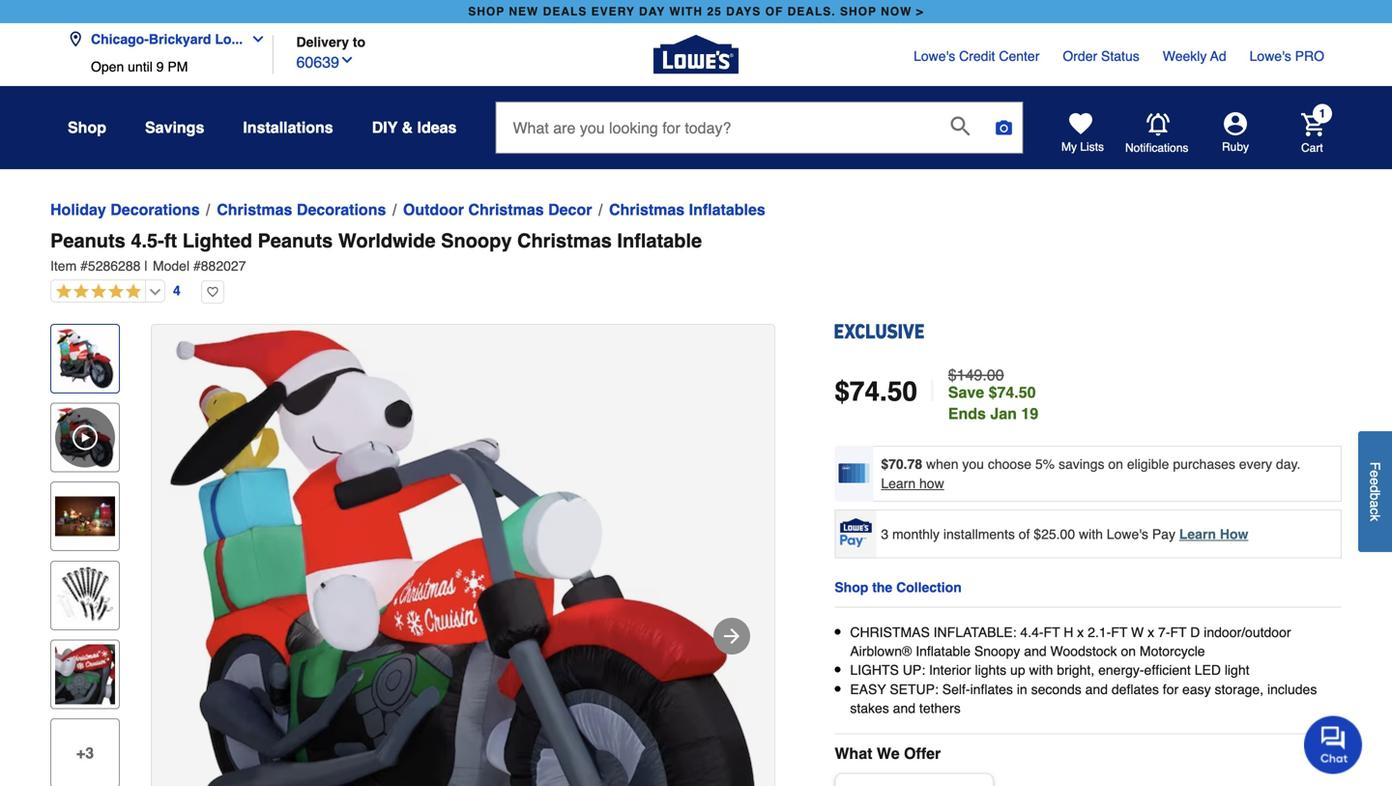Task type: describe. For each thing, give the bounding box(es) containing it.
shop new deals every day with 25 days of deals. shop now >
[[468, 5, 924, 18]]

ideas
[[417, 118, 457, 136]]

what
[[835, 744, 872, 762]]

4
[[173, 283, 181, 298]]

shop for shop
[[68, 118, 106, 136]]

60639 button
[[296, 49, 355, 74]]

savings button
[[145, 110, 204, 145]]

lights
[[850, 662, 899, 678]]

includes
[[1267, 681, 1317, 697]]

| inside peanuts 4.5-ft lighted peanuts worldwide snoopy christmas inflatable item # 5286288 | model # 882027
[[144, 258, 148, 274]]

up
[[1010, 662, 1025, 678]]

1 ft from the left
[[1044, 625, 1060, 640]]

you
[[962, 456, 984, 472]]

ruby
[[1222, 140, 1249, 154]]

eligible
[[1127, 456, 1169, 472]]

holiday decorations link
[[50, 198, 200, 221]]

inflatable:
[[934, 625, 1017, 640]]

decorations for christmas decorations
[[297, 201, 386, 219]]

christmas inflatable: 4.4-ft h x 2.1-ft w x 7-ft d indoor/outdoor airblown® inflatable snoopy and woodstock on motorcycle lights up: interior lights up with bright, energy-efficient led light easy setup: self-inflates in seconds and deflates for easy storage, includes stakes and tethers
[[850, 625, 1317, 716]]

25
[[707, 5, 722, 18]]

lowe's home improvement notification center image
[[1147, 113, 1170, 136]]

f
[[1368, 462, 1383, 470]]

1 horizontal spatial and
[[1024, 644, 1047, 659]]

of
[[765, 5, 783, 18]]

deflates
[[1112, 681, 1159, 697]]

days
[[726, 5, 761, 18]]

worldwide
[[338, 230, 436, 252]]

save
[[948, 383, 984, 401]]

3 ft from the left
[[1170, 625, 1187, 640]]

to
[[353, 34, 366, 50]]

installations button
[[243, 110, 333, 145]]

on inside christmas inflatable: 4.4-ft h x 2.1-ft w x 7-ft d indoor/outdoor airblown® inflatable snoopy and woodstock on motorcycle lights up: interior lights up with bright, energy-efficient led light easy setup: self-inflates in seconds and deflates for easy storage, includes stakes and tethers
[[1121, 644, 1136, 659]]

new
[[509, 5, 539, 18]]

item
[[50, 258, 77, 274]]

collection
[[896, 580, 962, 595]]

indoor/outdoor
[[1204, 625, 1291, 640]]

4.4-
[[1020, 625, 1044, 640]]

&
[[402, 118, 413, 136]]

h
[[1064, 625, 1074, 640]]

for
[[1163, 681, 1179, 697]]

4.8 stars image
[[51, 283, 141, 301]]

2 e from the top
[[1368, 478, 1383, 485]]

delivery to
[[296, 34, 366, 50]]

2 ft from the left
[[1111, 625, 1128, 640]]

learn how button
[[881, 474, 944, 493]]

christmas inflatables link
[[609, 198, 766, 221]]

d
[[1368, 485, 1383, 493]]

open
[[91, 59, 124, 74]]

setup:
[[890, 681, 939, 697]]

1 x from the left
[[1077, 625, 1084, 640]]

we
[[877, 744, 900, 762]]

arrow right image
[[720, 625, 743, 648]]

holiday
[[50, 201, 106, 219]]

center
[[999, 48, 1040, 64]]

order
[[1063, 48, 1097, 64]]

1 horizontal spatial lowe's
[[1107, 526, 1149, 542]]

brickyard
[[149, 31, 211, 47]]

60639
[[296, 53, 339, 71]]

holiday decorations
[[50, 201, 200, 219]]

christmas inside outdoor christmas decor link
[[468, 201, 544, 219]]

5%
[[1035, 456, 1055, 472]]

peanuts  #882027 - thumbnail2 image
[[55, 486, 115, 546]]

inflates
[[970, 681, 1013, 697]]

lights
[[975, 662, 1007, 678]]

what we offer
[[835, 744, 941, 762]]

snoopy inside peanuts 4.5-ft lighted peanuts worldwide snoopy christmas inflatable item # 5286288 | model # 882027
[[441, 230, 512, 252]]

inflatable inside christmas inflatable: 4.4-ft h x 2.1-ft w x 7-ft d indoor/outdoor airblown® inflatable snoopy and woodstock on motorcycle lights up: interior lights up with bright, energy-efficient led light easy setup: self-inflates in seconds and deflates for easy storage, includes stakes and tethers
[[916, 644, 971, 659]]

diy & ideas
[[372, 118, 457, 136]]

savings
[[1059, 456, 1105, 472]]

outdoor christmas decor link
[[403, 198, 592, 221]]

chat invite button image
[[1304, 715, 1363, 774]]

chicago-brickyard lo... button
[[68, 20, 274, 59]]

$74.50
[[989, 383, 1036, 401]]

3
[[881, 526, 889, 542]]

in
[[1017, 681, 1027, 697]]

easy
[[850, 681, 886, 697]]

.
[[880, 376, 887, 407]]

storage,
[[1215, 681, 1264, 697]]

status
[[1101, 48, 1140, 64]]

shop button
[[68, 110, 106, 145]]

christmas up item number 5 2 8 6 2 8 8 and model number 8 8 2 0 2 7 'element'
[[609, 201, 685, 219]]

c
[[1368, 508, 1383, 514]]

pay
[[1152, 526, 1176, 542]]

shop the collection
[[835, 580, 962, 595]]

2.1-
[[1088, 625, 1111, 640]]

chicago-
[[91, 31, 149, 47]]

choose
[[988, 456, 1032, 472]]

heart outline image
[[201, 280, 224, 304]]

credit
[[959, 48, 995, 64]]

4.5-
[[131, 230, 164, 252]]

self-
[[942, 681, 970, 697]]

notifications
[[1125, 141, 1189, 154]]

open until 9 pm
[[91, 59, 188, 74]]

2 vertical spatial and
[[893, 700, 916, 716]]

item number 5 2 8 6 2 8 8 and model number 8 8 2 0 2 7 element
[[50, 256, 1342, 276]]

b
[[1368, 493, 1383, 500]]

>
[[916, 5, 924, 18]]

christmas inside peanuts 4.5-ft lighted peanuts worldwide snoopy christmas inflatable item # 5286288 | model # 882027
[[517, 230, 612, 252]]

lowe's home improvement cart image
[[1301, 113, 1325, 136]]

snoopy inside christmas inflatable: 4.4-ft h x 2.1-ft w x 7-ft d indoor/outdoor airblown® inflatable snoopy and woodstock on motorcycle lights up: interior lights up with bright, energy-efficient led light easy setup: self-inflates in seconds and deflates for easy storage, includes stakes and tethers
[[974, 644, 1020, 659]]

with inside christmas inflatable: 4.4-ft h x 2.1-ft w x 7-ft d indoor/outdoor airblown® inflatable snoopy and woodstock on motorcycle lights up: interior lights up with bright, energy-efficient led light easy setup: self-inflates in seconds and deflates for easy storage, includes stakes and tethers
[[1029, 662, 1053, 678]]



Task type: locate. For each thing, give the bounding box(es) containing it.
interior
[[929, 662, 971, 678]]

decorations
[[110, 201, 200, 219], [297, 201, 386, 219]]

delivery
[[296, 34, 349, 50]]

purchases
[[1173, 456, 1236, 472]]

0 vertical spatial with
[[1079, 526, 1103, 542]]

shop left "now"
[[840, 5, 877, 18]]

snoopy down outdoor christmas decor link
[[441, 230, 512, 252]]

1 vertical spatial inflatable
[[916, 644, 971, 659]]

0 horizontal spatial shop
[[68, 118, 106, 136]]

model
[[153, 258, 190, 274]]

ft
[[164, 230, 177, 252]]

$25.00
[[1034, 526, 1075, 542]]

0 horizontal spatial |
[[144, 258, 148, 274]]

pro
[[1295, 48, 1325, 64]]

lowes pay logo image
[[837, 518, 875, 547]]

1 decorations from the left
[[110, 201, 200, 219]]

5286288
[[88, 258, 141, 274]]

inflatable
[[617, 230, 702, 252], [916, 644, 971, 659]]

installations
[[243, 118, 333, 136]]

None search field
[[495, 102, 1023, 169]]

every
[[1239, 456, 1272, 472]]

airblown®
[[850, 644, 912, 659]]

0 horizontal spatial snoopy
[[441, 230, 512, 252]]

1 horizontal spatial snoopy
[[974, 644, 1020, 659]]

2 horizontal spatial and
[[1085, 681, 1108, 697]]

and down bright,
[[1085, 681, 1108, 697]]

until
[[128, 59, 153, 74]]

chicago-brickyard lo...
[[91, 31, 243, 47]]

motorcycle
[[1140, 644, 1205, 659]]

camera image
[[994, 118, 1014, 137]]

+3
[[76, 744, 94, 762]]

seconds
[[1031, 681, 1082, 697]]

0 horizontal spatial peanuts
[[50, 230, 125, 252]]

ft
[[1044, 625, 1060, 640], [1111, 625, 1128, 640], [1170, 625, 1187, 640]]

1 vertical spatial learn
[[1179, 526, 1216, 542]]

ft left "w"
[[1111, 625, 1128, 640]]

decorations for holiday decorations
[[110, 201, 200, 219]]

0 horizontal spatial #
[[80, 258, 88, 274]]

1 shop from the left
[[468, 5, 505, 18]]

day.
[[1276, 456, 1301, 472]]

inflatable up interior
[[916, 644, 971, 659]]

lowe's left pay
[[1107, 526, 1149, 542]]

1 horizontal spatial learn
[[1179, 526, 1216, 542]]

inflatable inside peanuts 4.5-ft lighted peanuts worldwide snoopy christmas inflatable item # 5286288 | model # 882027
[[617, 230, 702, 252]]

cart
[[1301, 141, 1323, 154]]

1 horizontal spatial peanuts
[[258, 230, 333, 252]]

lowe's left pro
[[1250, 48, 1291, 64]]

peanuts  #882027 - thumbnail image
[[55, 329, 115, 389]]

0 horizontal spatial inflatable
[[617, 230, 702, 252]]

$70.78
[[881, 456, 922, 472]]

0 vertical spatial inflatable
[[617, 230, 702, 252]]

the
[[872, 580, 893, 595]]

light
[[1225, 662, 1250, 678]]

outdoor christmas decor
[[403, 201, 592, 219]]

2 # from the left
[[193, 258, 201, 274]]

ft left 'h'
[[1044, 625, 1060, 640]]

lowe's for lowe's credit center
[[914, 48, 955, 64]]

christmas decorations link
[[217, 198, 386, 221]]

monthly
[[892, 526, 940, 542]]

2 horizontal spatial ft
[[1170, 625, 1187, 640]]

chevron down image
[[339, 52, 355, 68]]

d
[[1190, 625, 1200, 640]]

shop left the on the right bottom of the page
[[835, 580, 869, 595]]

0 horizontal spatial shop
[[468, 5, 505, 18]]

ruby button
[[1189, 112, 1282, 155]]

e up b
[[1368, 478, 1383, 485]]

my lists
[[1062, 140, 1104, 154]]

1 horizontal spatial decorations
[[297, 201, 386, 219]]

christmas
[[850, 625, 930, 640]]

lowe's pro
[[1250, 48, 1325, 64]]

shop new deals every day with 25 days of deals. shop now > link
[[464, 0, 928, 23]]

0 horizontal spatial learn
[[881, 476, 916, 491]]

peanuts down christmas decorations link
[[258, 230, 333, 252]]

1 horizontal spatial shop
[[840, 5, 877, 18]]

lowe's
[[914, 48, 955, 64], [1250, 48, 1291, 64], [1107, 526, 1149, 542]]

1 horizontal spatial x
[[1148, 625, 1155, 640]]

search image
[[951, 116, 970, 136]]

christmas inside christmas decorations link
[[217, 201, 292, 219]]

chevron down image
[[243, 31, 266, 47]]

1 vertical spatial with
[[1029, 662, 1053, 678]]

1 vertical spatial snoopy
[[974, 644, 1020, 659]]

1 horizontal spatial |
[[929, 375, 937, 408]]

0 vertical spatial snoopy
[[441, 230, 512, 252]]

lowe's home improvement lists image
[[1069, 112, 1093, 135]]

when
[[926, 456, 959, 472]]

learn down $70.78
[[881, 476, 916, 491]]

peanuts 4.5-ft lighted peanuts worldwide snoopy christmas inflatable item # 5286288 | model # 882027
[[50, 230, 702, 274]]

on
[[1108, 456, 1123, 472], [1121, 644, 1136, 659]]

deals.
[[788, 5, 836, 18]]

christmas down decor
[[517, 230, 612, 252]]

shop down open
[[68, 118, 106, 136]]

up:
[[903, 662, 925, 678]]

shop left new
[[468, 5, 505, 18]]

decorations up peanuts 4.5-ft lighted peanuts worldwide snoopy christmas inflatable item # 5286288 | model # 882027
[[297, 201, 386, 219]]

1 horizontal spatial ft
[[1111, 625, 1128, 640]]

1 vertical spatial and
[[1085, 681, 1108, 697]]

x
[[1077, 625, 1084, 640], [1148, 625, 1155, 640]]

tethers
[[919, 700, 961, 716]]

lowe's for lowe's pro
[[1250, 48, 1291, 64]]

with right $25.00
[[1079, 526, 1103, 542]]

on left eligible
[[1108, 456, 1123, 472]]

0 vertical spatial learn
[[881, 476, 916, 491]]

inflatables
[[689, 201, 766, 219]]

christmas
[[217, 201, 292, 219], [468, 201, 544, 219], [609, 201, 685, 219], [517, 230, 612, 252]]

1 # from the left
[[80, 258, 88, 274]]

save $74.50 ends jan 19
[[948, 383, 1039, 422]]

#
[[80, 258, 88, 274], [193, 258, 201, 274]]

decorations up 4.5- at the left of the page
[[110, 201, 200, 219]]

2 peanuts from the left
[[258, 230, 333, 252]]

on inside $70.78 when you choose 5% savings on eligible purchases every day. learn how
[[1108, 456, 1123, 472]]

stakes
[[850, 700, 889, 716]]

0 horizontal spatial x
[[1077, 625, 1084, 640]]

peanuts  #882027 - thumbnail4 image
[[55, 644, 115, 704]]

weekly ad
[[1163, 48, 1227, 64]]

bright,
[[1057, 662, 1095, 678]]

0 vertical spatial and
[[1024, 644, 1047, 659]]

0 horizontal spatial lowe's
[[914, 48, 955, 64]]

2 shop from the left
[[840, 5, 877, 18]]

0 horizontal spatial with
[[1029, 662, 1053, 678]]

3 monthly installments of $25.00 with lowe's pay learn how
[[881, 526, 1249, 542]]

x left "7-"
[[1148, 625, 1155, 640]]

deals
[[543, 5, 587, 18]]

0 vertical spatial on
[[1108, 456, 1123, 472]]

and
[[1024, 644, 1047, 659], [1085, 681, 1108, 697], [893, 700, 916, 716]]

my lists link
[[1062, 112, 1104, 155]]

x right 'h'
[[1077, 625, 1084, 640]]

ft left d
[[1170, 625, 1187, 640]]

jan
[[990, 405, 1017, 422]]

installments
[[944, 526, 1015, 542]]

1 horizontal spatial #
[[193, 258, 201, 274]]

christmas decorations
[[217, 201, 386, 219]]

2 decorations from the left
[[297, 201, 386, 219]]

| right 50
[[929, 375, 937, 408]]

christmas left decor
[[468, 201, 544, 219]]

1 peanuts from the left
[[50, 230, 125, 252]]

1 horizontal spatial shop
[[835, 580, 869, 595]]

0 horizontal spatial ft
[[1044, 625, 1060, 640]]

# right "model"
[[193, 258, 201, 274]]

0 horizontal spatial and
[[893, 700, 916, 716]]

christmas up lighted
[[217, 201, 292, 219]]

peanuts down holiday
[[50, 230, 125, 252]]

0 vertical spatial shop
[[68, 118, 106, 136]]

lowe's left credit
[[914, 48, 955, 64]]

1 e from the top
[[1368, 470, 1383, 478]]

learn how link
[[1179, 526, 1249, 542]]

led
[[1195, 662, 1221, 678]]

inflatable down the christmas inflatables link
[[617, 230, 702, 252]]

1 horizontal spatial with
[[1079, 526, 1103, 542]]

order status link
[[1063, 46, 1140, 66]]

with right 'up'
[[1029, 662, 1053, 678]]

1 vertical spatial |
[[929, 375, 937, 408]]

shop for shop the collection
[[835, 580, 869, 595]]

and down 4.4-
[[1024, 644, 1047, 659]]

lowe's home improvement logo image
[[654, 12, 739, 97]]

1 vertical spatial shop
[[835, 580, 869, 595]]

| left "model"
[[144, 258, 148, 274]]

2 x from the left
[[1148, 625, 1155, 640]]

location image
[[68, 31, 83, 47]]

Search Query text field
[[496, 102, 935, 153]]

on up energy-
[[1121, 644, 1136, 659]]

$
[[835, 376, 850, 407]]

e up d
[[1368, 470, 1383, 478]]

lo...
[[215, 31, 243, 47]]

peanuts  #882027 image
[[152, 325, 774, 786]]

and down setup:
[[893, 700, 916, 716]]

74
[[850, 376, 880, 407]]

now
[[881, 5, 912, 18]]

day
[[639, 5, 665, 18]]

learn right pay
[[1179, 526, 1216, 542]]

2 horizontal spatial lowe's
[[1250, 48, 1291, 64]]

learn inside $70.78 when you choose 5% savings on eligible purchases every day. learn how
[[881, 476, 916, 491]]

every
[[591, 5, 635, 18]]

f e e d b a c k
[[1368, 462, 1383, 521]]

order status
[[1063, 48, 1140, 64]]

+3 button
[[50, 718, 120, 786]]

weekly ad link
[[1163, 46, 1227, 66]]

peanuts  #882027 - thumbnail3 image
[[55, 565, 115, 625]]

882027
[[201, 258, 246, 274]]

0 vertical spatial |
[[144, 258, 148, 274]]

1 horizontal spatial inflatable
[[916, 644, 971, 659]]

a
[[1368, 500, 1383, 508]]

1 vertical spatial on
[[1121, 644, 1136, 659]]

7-
[[1158, 625, 1170, 640]]

snoopy up lights
[[974, 644, 1020, 659]]

e
[[1368, 470, 1383, 478], [1368, 478, 1383, 485]]

# right 'item'
[[80, 258, 88, 274]]

0 horizontal spatial decorations
[[110, 201, 200, 219]]



Task type: vqa. For each thing, say whether or not it's contained in the screenshot.
The 'Our'
no



